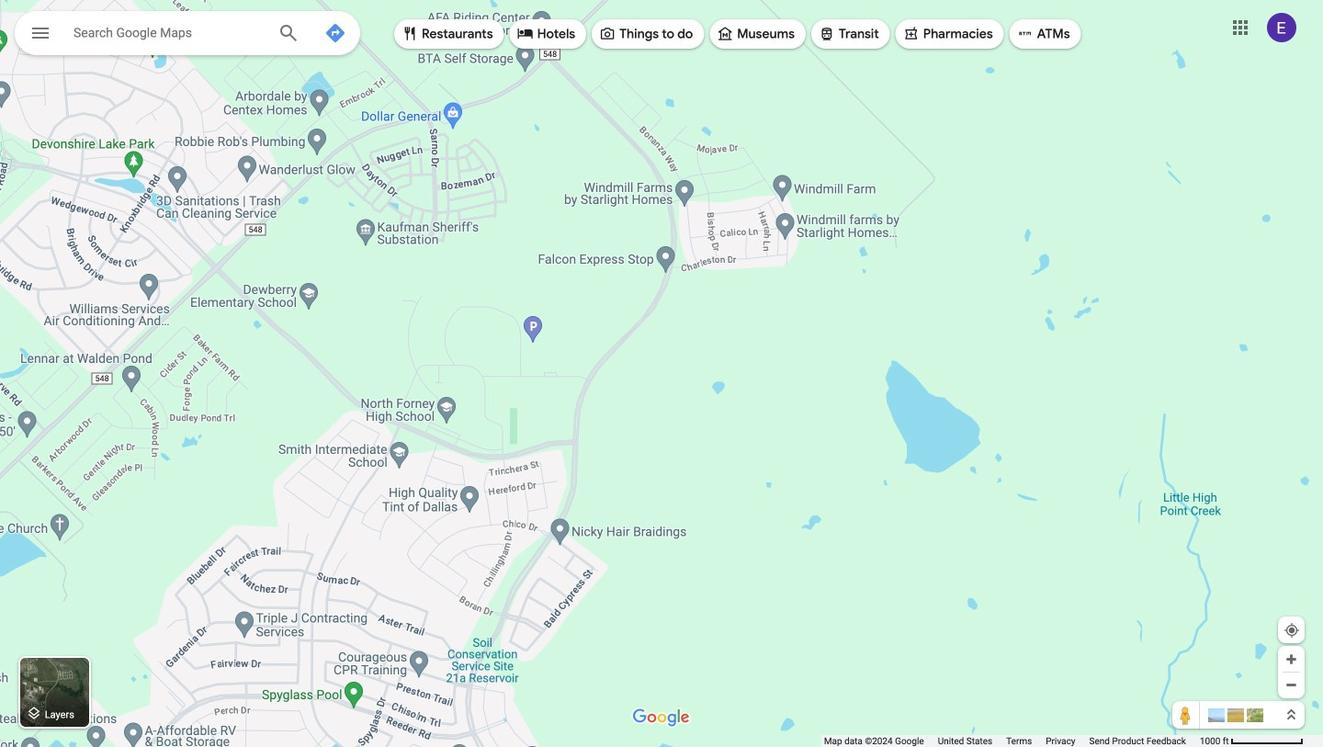 Task type: vqa. For each thing, say whether or not it's contained in the screenshot.
Zoom in icon
yes



Task type: locate. For each thing, give the bounding box(es) containing it.
none search field inside google maps element
[[15, 11, 360, 61]]

zoom in image
[[1285, 653, 1299, 667]]

none field inside search google maps field
[[74, 21, 263, 43]]

None search field
[[15, 11, 360, 61]]

zoom out image
[[1285, 679, 1299, 692]]

None field
[[74, 21, 263, 43]]



Task type: describe. For each thing, give the bounding box(es) containing it.
google account: eesa khan  
(eesa.khan@adept.ai) image
[[1268, 13, 1297, 42]]

google maps element
[[0, 0, 1324, 747]]

Search Google Maps field
[[15, 11, 360, 61]]

show street view coverage image
[[1173, 701, 1201, 729]]

show your location image
[[1284, 622, 1301, 639]]



